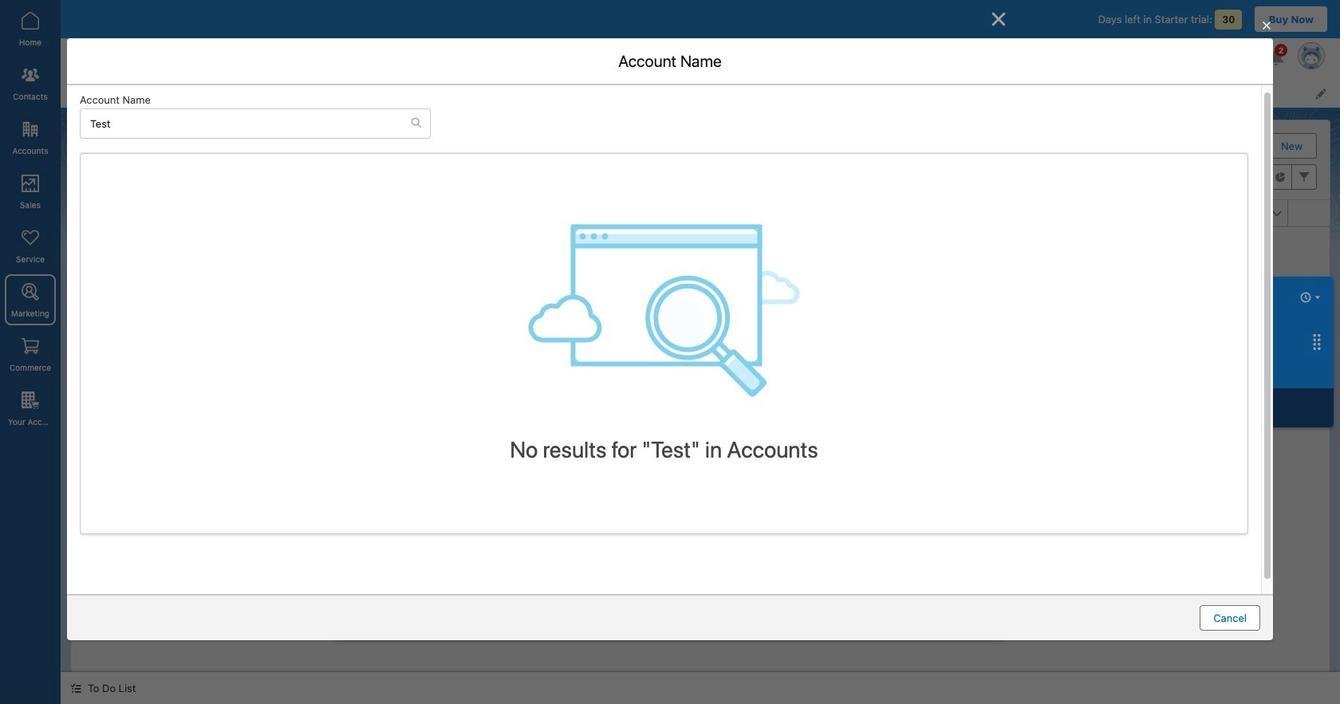 Task type: locate. For each thing, give the bounding box(es) containing it.
Last Name text field
[[369, 280, 960, 305]]

1 horizontal spatial text default image
[[411, 117, 422, 128]]

status inside all contacts|contacts|list view element
[[583, 340, 818, 532]]

text default image
[[411, 117, 422, 128], [70, 683, 81, 694]]

all contacts|contacts|list view element
[[70, 120, 1330, 672]]

None text field
[[369, 500, 960, 545]]

list item
[[163, 78, 246, 108], [246, 78, 340, 108], [340, 78, 429, 108], [429, 78, 496, 108]]

None text field
[[369, 398, 960, 423]]

0 horizontal spatial text default image
[[70, 683, 81, 694]]

status
[[583, 340, 818, 532]]

item number image
[[71, 200, 119, 226]]

action element
[[1288, 200, 1330, 227]]

list
[[163, 78, 1340, 108]]

1 vertical spatial text default image
[[70, 683, 81, 694]]

1 list item from the left
[[163, 78, 246, 108]]



Task type: vqa. For each thing, say whether or not it's contained in the screenshot.
sixth "list item"
no



Task type: describe. For each thing, give the bounding box(es) containing it.
title element
[[526, 200, 726, 227]]

4 list item from the left
[[429, 78, 496, 108]]

item number element
[[71, 200, 119, 227]]

phone element
[[716, 200, 907, 227]]

First Name text field
[[369, 235, 960, 260]]

0 vertical spatial text default image
[[411, 117, 422, 128]]

Search Accounts... text field
[[81, 109, 411, 138]]

action image
[[1288, 200, 1330, 226]]

inverse image
[[989, 10, 1008, 29]]

Search All Contacts list view. search field
[[938, 164, 1129, 190]]

3 list item from the left
[[340, 78, 429, 108]]

2 list item from the left
[[246, 78, 340, 108]]

contact owner alias element
[[1098, 200, 1298, 227]]



